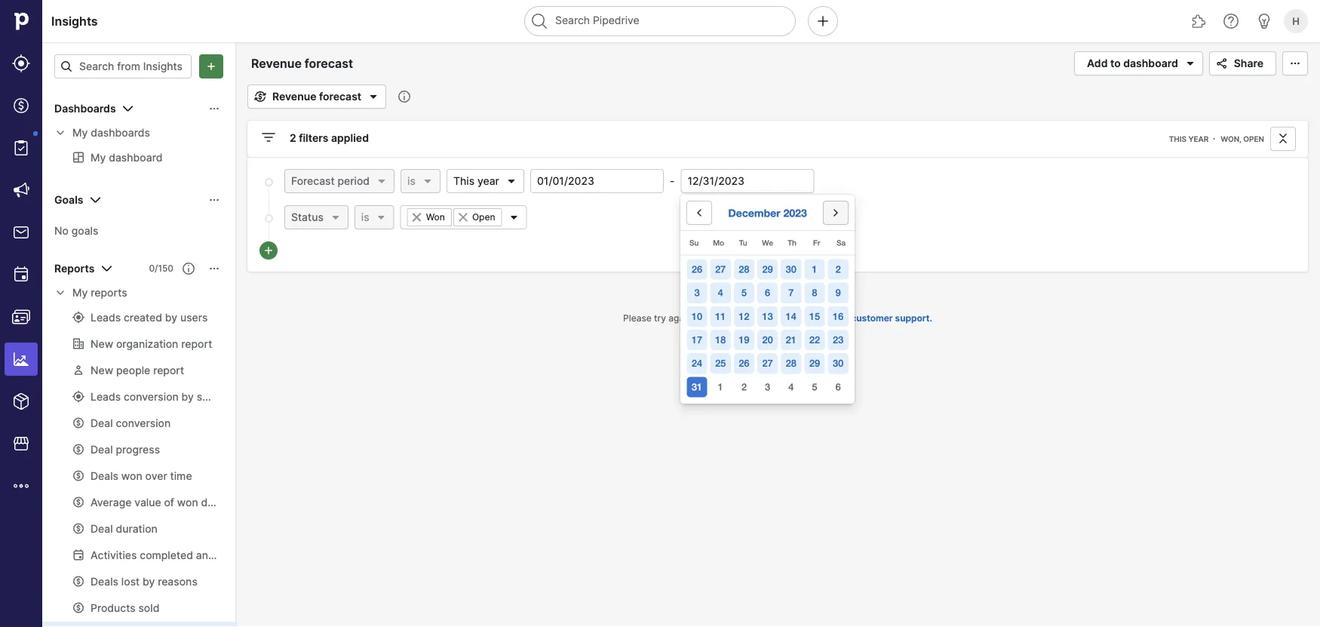 Task type: locate. For each thing, give the bounding box(es) containing it.
color primary image inside goals button
[[86, 191, 104, 209]]

color primary image inside goals button
[[208, 194, 220, 206]]

0 horizontal spatial 30
[[786, 263, 797, 275]]

day-27 option
[[710, 259, 731, 280], [758, 353, 778, 374]]

0 vertical spatial 6
[[765, 287, 770, 298]]

day-30 option
[[781, 259, 802, 280], [828, 353, 849, 374]]

mm/dd/yyyy text field up december
[[681, 169, 814, 193]]

month-2023-12 list box
[[685, 258, 850, 399]]

day-17 option
[[687, 330, 707, 350]]

day-30 option up "went"
[[781, 259, 802, 280]]

reports right color secondary icon at left
[[91, 286, 127, 299]]

11
[[715, 310, 726, 322]]

home image
[[10, 10, 32, 32]]

goals
[[54, 194, 83, 206], [71, 224, 98, 237]]

1 horizontal spatial 29
[[810, 357, 820, 369]]

0 vertical spatial 27
[[715, 263, 726, 275]]

0 horizontal spatial 28
[[739, 263, 750, 275]]

goals up no
[[54, 194, 83, 206]]

0 vertical spatial this year
[[1169, 134, 1209, 143]]

0 horizontal spatial 29
[[762, 263, 773, 275]]

color primary image inside share button
[[1213, 57, 1231, 69]]

share button
[[1209, 51, 1277, 75]]

0 vertical spatial day-27 option
[[710, 259, 731, 280]]

is
[[407, 175, 416, 188], [361, 211, 369, 224]]

1 vertical spatial day-28 option
[[781, 353, 802, 374]]

0 vertical spatial day-2 option
[[828, 259, 849, 280]]

0 vertical spatial my
[[72, 126, 88, 139]]

mo
[[713, 238, 724, 247]]

won
[[426, 212, 445, 223]]

1 horizontal spatial 2
[[742, 381, 747, 393]]

1 vertical spatial this year
[[453, 175, 499, 188]]

0 vertical spatial day-28 option
[[734, 259, 755, 280]]

my
[[72, 126, 88, 139], [72, 286, 88, 299]]

27
[[715, 263, 726, 275], [762, 357, 773, 369]]

27 down mo
[[715, 263, 726, 275]]

day-29 option
[[758, 259, 778, 280], [805, 353, 825, 374]]

persists,
[[760, 313, 796, 324]]

day-6 option down day-23 option
[[828, 377, 849, 397]]

went
[[775, 285, 800, 298]]

1 horizontal spatial 30
[[833, 357, 844, 369]]

1 vertical spatial 2
[[836, 263, 841, 275]]

0 horizontal spatial mm/dd/yyyy text field
[[530, 169, 664, 193]]

15
[[810, 310, 820, 322]]

1 horizontal spatial day-5 option
[[805, 377, 825, 397]]

1 horizontal spatial mm/dd/yyyy text field
[[681, 169, 814, 193]]

0 horizontal spatial 26
[[692, 263, 703, 275]]

4 down day-21 "option"
[[789, 381, 794, 393]]

1 horizontal spatial day-2 option
[[828, 259, 849, 280]]

1
[[812, 263, 818, 275], [718, 381, 723, 393]]

day-21 option
[[781, 330, 802, 350]]

12
[[739, 310, 750, 322]]

1 vertical spatial is field
[[355, 205, 394, 229]]

year inside popup button
[[478, 175, 499, 188]]

h
[[1293, 15, 1300, 27]]

we
[[762, 238, 773, 247]]

activities image
[[12, 266, 30, 284]]

1 vertical spatial year
[[478, 175, 499, 188]]

1 horizontal spatial is
[[407, 175, 416, 188]]

color primary inverted image
[[202, 60, 220, 72], [263, 244, 275, 257]]

color primary image inside status field
[[330, 211, 342, 223]]

goals inside button
[[54, 194, 83, 206]]

forecast
[[291, 175, 335, 188]]

29
[[762, 263, 773, 275], [810, 357, 820, 369]]

30 up "went"
[[786, 263, 797, 275]]

0 horizontal spatial day-6 option
[[758, 283, 778, 303]]

problem
[[722, 313, 757, 324]]

day-20 option
[[758, 330, 778, 350]]

contact
[[799, 313, 832, 324]]

0 vertical spatial 1
[[812, 263, 818, 275]]

2 down 'day-19' "option"
[[742, 381, 747, 393]]

color undefined image
[[12, 139, 30, 157]]

1 horizontal spatial day-28 option
[[781, 353, 802, 374]]

menu
[[0, 0, 42, 627]]

1 vertical spatial 26
[[739, 357, 750, 369]]

0 horizontal spatial day-28 option
[[734, 259, 755, 280]]

1 horizontal spatial 26
[[739, 357, 750, 369]]

day-26 option down su
[[687, 259, 707, 280]]

26 down 'day-19' "option"
[[739, 357, 750, 369]]

color primary image
[[1181, 54, 1200, 72], [1213, 57, 1231, 69], [1286, 57, 1305, 69], [60, 60, 72, 72], [365, 88, 383, 106], [251, 91, 269, 103], [119, 100, 137, 118], [208, 103, 220, 115], [505, 175, 518, 187], [86, 191, 104, 209], [690, 207, 709, 219], [827, 207, 845, 219], [330, 211, 342, 223], [375, 211, 388, 223], [457, 211, 469, 223], [98, 260, 116, 278], [183, 263, 195, 275], [208, 263, 220, 275]]

4
[[718, 287, 723, 298], [789, 381, 794, 393]]

day-7 option
[[781, 283, 802, 303]]

day-5 option down day-22 option
[[805, 377, 825, 397]]

0 horizontal spatial day-4 option
[[710, 283, 731, 303]]

1 horizontal spatial color primary inverted image
[[263, 244, 275, 257]]

0 horizontal spatial day-26 option
[[687, 259, 707, 280]]

5
[[742, 287, 747, 298], [812, 381, 818, 393]]

day-5 option
[[734, 283, 755, 303], [805, 377, 825, 397]]

4 up 11
[[718, 287, 723, 298]]

5 down day-22 option
[[812, 381, 818, 393]]

0 vertical spatial day-5 option
[[734, 283, 755, 303]]

27 down the day-20 option
[[762, 357, 773, 369]]

0 horizontal spatial 27
[[715, 263, 726, 275]]

1 down day-25 option
[[718, 381, 723, 393]]

0 vertical spatial day-3 option
[[687, 283, 707, 303]]

day-15 option
[[805, 306, 825, 327]]

open
[[1244, 134, 1265, 143], [472, 212, 495, 223]]

day-3 option up 10
[[687, 283, 707, 303]]

open down this year field
[[472, 212, 495, 223]]

customer
[[851, 313, 893, 324]]

1 vertical spatial 6
[[836, 381, 841, 393]]

6 for bottom day-6 "option"
[[836, 381, 841, 393]]

18
[[715, 334, 726, 346]]

26 for the leftmost day-26 option
[[692, 263, 703, 275]]

0 horizontal spatial day-5 option
[[734, 283, 755, 303]]

0 vertical spatial 4
[[718, 287, 723, 298]]

0 horizontal spatial day-2 option
[[734, 377, 755, 397]]

0 horizontal spatial 1
[[718, 381, 723, 393]]

1 vertical spatial dashboards
[[91, 126, 150, 139]]

30
[[786, 263, 797, 275], [833, 357, 844, 369]]

3 down the day-20 option
[[765, 381, 770, 393]]

reports
[[54, 262, 95, 275], [91, 286, 127, 299]]

28 down day-21 "option"
[[786, 357, 797, 369]]

please try again. if the problem persists, contact our customer support.
[[623, 313, 933, 324]]

2023
[[784, 207, 807, 219]]

0 horizontal spatial 6
[[765, 287, 770, 298]]

1 horizontal spatial day-3 option
[[758, 377, 778, 397]]

0 vertical spatial 3
[[695, 287, 700, 298]]

contacts image
[[12, 308, 30, 326]]

28 up the something
[[739, 263, 750, 275]]

deals image
[[12, 97, 30, 115]]

year
[[1189, 134, 1209, 143], [478, 175, 499, 188]]

1 vertical spatial day-4 option
[[781, 377, 802, 397]]

0 horizontal spatial is field
[[355, 205, 394, 229]]

0 horizontal spatial this
[[453, 175, 475, 188]]

0 vertical spatial day-26 option
[[687, 259, 707, 280]]

day-4 option down day-21 "option"
[[781, 377, 802, 397]]

is right period
[[407, 175, 416, 188]]

is field down period
[[355, 205, 394, 229]]

2
[[290, 132, 296, 144], [836, 263, 841, 275], [742, 381, 747, 393]]

1 horizontal spatial open
[[1244, 134, 1265, 143]]

2 my from the top
[[72, 286, 88, 299]]

dashboards down dashboards button
[[91, 126, 150, 139]]

-
[[670, 175, 675, 188]]

day-3 option down the day-20 option
[[758, 377, 778, 397]]

day-2 option up 9 at the right top of the page
[[828, 259, 849, 280]]

day-1 option
[[805, 259, 825, 280], [710, 377, 731, 397]]

day-27 option down mo
[[710, 259, 731, 280]]

1 vertical spatial 27
[[762, 357, 773, 369]]

3 up 10
[[695, 287, 700, 298]]

6 down day-23 option
[[836, 381, 841, 393]]

1 vertical spatial my
[[72, 286, 88, 299]]

day-4 option up 11
[[710, 283, 731, 303]]

day-4 option
[[710, 283, 731, 303], [781, 377, 802, 397]]

insights image
[[12, 350, 30, 368]]

1 horizontal spatial 4
[[789, 381, 794, 393]]

day-1 option up wrong.
[[805, 259, 825, 280]]

1 horizontal spatial is field
[[401, 169, 441, 193]]

day-16 option
[[828, 306, 849, 327]]

day-28 option up the something
[[734, 259, 755, 280]]

24
[[692, 357, 703, 369]]

1 horizontal spatial 27
[[762, 357, 773, 369]]

day-2 option
[[828, 259, 849, 280], [734, 377, 755, 397]]

this
[[1169, 134, 1187, 143], [453, 175, 475, 188]]

day-27 option down the day-20 option
[[758, 353, 778, 374]]

17
[[692, 334, 703, 346]]

30 down day-23 option
[[833, 357, 844, 369]]

0 vertical spatial year
[[1189, 134, 1209, 143]]

0 horizontal spatial 5
[[742, 287, 747, 298]]

0 vertical spatial dashboards
[[54, 102, 116, 115]]

0 vertical spatial 26
[[692, 263, 703, 275]]

day-26 option
[[687, 259, 707, 280], [734, 353, 755, 374]]

1 horizontal spatial day-27 option
[[758, 353, 778, 374]]

info image
[[399, 91, 411, 103]]

contact our customer support. link
[[799, 313, 933, 324]]

1 horizontal spatial day-1 option
[[805, 259, 825, 280]]

is down period
[[361, 211, 369, 224]]

color secondary image
[[54, 287, 66, 299]]

h button
[[1281, 6, 1311, 36]]

0 vertical spatial is
[[407, 175, 416, 188]]

day-19 option
[[734, 330, 755, 350]]

color primary image inside add to dashboard button
[[1181, 54, 1200, 72]]

day-30 option down day-23 option
[[828, 353, 849, 374]]

1 horizontal spatial day-30 option
[[828, 353, 849, 374]]

29 up something went wrong. at the top of the page
[[762, 263, 773, 275]]

dashboards up color secondary image
[[54, 102, 116, 115]]

5 up 12
[[742, 287, 747, 298]]

1 vertical spatial color primary inverted image
[[263, 244, 275, 257]]

is field up won
[[401, 169, 441, 193]]

0 horizontal spatial day-29 option
[[758, 259, 778, 280]]

26 down su
[[692, 263, 703, 275]]

0 vertical spatial this
[[1169, 134, 1187, 143]]

1 horizontal spatial 5
[[812, 381, 818, 393]]

day-23 option
[[828, 330, 849, 350]]

reports up color secondary icon at left
[[54, 262, 95, 275]]

my for my dashboards
[[72, 126, 88, 139]]

day-10 option
[[687, 306, 707, 327]]

2 left filters
[[290, 132, 296, 144]]

sales assistant image
[[1256, 12, 1274, 30]]

menu item
[[0, 338, 42, 380]]

mm/dd/yyyy text field left -
[[530, 169, 664, 193]]

1 my from the top
[[72, 126, 88, 139]]

None field
[[400, 205, 527, 229]]

day-24 option
[[687, 353, 707, 374]]

this year
[[1169, 134, 1209, 143], [453, 175, 499, 188]]

3
[[695, 287, 700, 298], [765, 381, 770, 393]]

1 vertical spatial this
[[453, 175, 475, 188]]

this inside this year popup button
[[453, 175, 475, 188]]

day-1 option down day-25 option
[[710, 377, 731, 397]]

day-2 option down 'day-19' "option"
[[734, 377, 755, 397]]

insights
[[51, 14, 98, 28]]

color primary image
[[260, 128, 278, 146], [1274, 133, 1293, 145], [376, 175, 388, 187], [422, 175, 434, 187], [208, 194, 220, 206], [411, 211, 423, 223], [508, 211, 520, 223]]

1 up wrong.
[[812, 263, 818, 275]]

Revenue forecast field
[[247, 54, 376, 73]]

1 vertical spatial day-5 option
[[805, 377, 825, 397]]

MM/DD/YYYY text field
[[530, 169, 664, 193], [681, 169, 814, 193]]

goals right no
[[71, 224, 98, 237]]

6 for day-6 "option" to the top
[[765, 287, 770, 298]]

0 vertical spatial color primary inverted image
[[202, 60, 220, 72]]

0 vertical spatial goals
[[54, 194, 83, 206]]

open right won,
[[1244, 134, 1265, 143]]

1 vertical spatial day-30 option
[[828, 353, 849, 374]]

0 horizontal spatial color primary inverted image
[[202, 60, 220, 72]]

day-5 option up 12
[[734, 283, 755, 303]]

day-28 option down day-21 "option"
[[781, 353, 802, 374]]

dashboards
[[54, 102, 116, 115], [91, 126, 150, 139]]

1 horizontal spatial this year
[[1169, 134, 1209, 143]]

0 vertical spatial reports
[[54, 262, 95, 275]]

28
[[739, 263, 750, 275], [786, 357, 797, 369]]

1 horizontal spatial day-6 option
[[828, 377, 849, 397]]

no
[[54, 224, 69, 237]]

0 horizontal spatial 3
[[695, 287, 700, 298]]

support.
[[895, 313, 933, 324]]

tu
[[739, 238, 747, 247]]

22
[[810, 334, 820, 346]]

add to dashboard
[[1087, 57, 1178, 70]]

color primary image inside field
[[457, 211, 469, 223]]

6 left "went"
[[765, 287, 770, 298]]

day-18 option
[[710, 330, 731, 350]]

6
[[765, 287, 770, 298], [836, 381, 841, 393]]

my right color secondary image
[[72, 126, 88, 139]]

0 horizontal spatial day-1 option
[[710, 377, 731, 397]]

16
[[833, 310, 844, 322]]

1 vertical spatial day-29 option
[[805, 353, 825, 374]]

quick help image
[[1222, 12, 1240, 30]]

day-6 option
[[758, 283, 778, 303], [828, 377, 849, 397]]

december 2023
[[728, 207, 807, 219]]

day-29 option up something went wrong. at the top of the page
[[758, 259, 778, 280]]

1 vertical spatial day-2 option
[[734, 377, 755, 397]]

revenue forecast button
[[247, 85, 386, 109]]

26
[[692, 263, 703, 275], [739, 357, 750, 369]]

2 up 9 at the right top of the page
[[836, 263, 841, 275]]

day-28 option
[[734, 259, 755, 280], [781, 353, 802, 374]]

1 horizontal spatial this
[[1169, 134, 1187, 143]]

my right color secondary icon at left
[[72, 286, 88, 299]]

day-29 option down day-22 option
[[805, 353, 825, 374]]

29 down day-22 option
[[810, 357, 820, 369]]

20
[[762, 334, 773, 346]]

day-26 option down 'day-19' "option"
[[734, 353, 755, 374]]

day-6 option up 13
[[758, 283, 778, 303]]

is field
[[401, 169, 441, 193], [355, 205, 394, 229]]

th
[[788, 238, 797, 247]]

0 horizontal spatial day-3 option
[[687, 283, 707, 303]]

1 horizontal spatial 3
[[765, 381, 770, 393]]

day-3 option
[[687, 283, 707, 303], [758, 377, 778, 397]]

1 horizontal spatial 28
[[786, 357, 797, 369]]

0 horizontal spatial open
[[472, 212, 495, 223]]



Task type: vqa. For each thing, say whether or not it's contained in the screenshot.
Reports to the top
yes



Task type: describe. For each thing, give the bounding box(es) containing it.
december
[[728, 207, 781, 219]]

0 vertical spatial day-6 option
[[758, 283, 778, 303]]

0 vertical spatial day-29 option
[[758, 259, 778, 280]]

day-8 option
[[805, 283, 825, 303]]

This year field
[[447, 169, 524, 193]]

this year inside popup button
[[453, 175, 499, 188]]

Search from Insights text field
[[54, 54, 192, 78]]

my dashboards
[[72, 126, 150, 139]]

1 horizontal spatial day-4 option
[[781, 377, 802, 397]]

color primary image inside this year popup button
[[505, 175, 518, 187]]

21
[[786, 334, 797, 346]]

30 for the top day-30 "option"
[[786, 263, 797, 275]]

is for forecast period
[[407, 175, 416, 188]]

0/150
[[149, 263, 174, 274]]

3 for the rightmost day-3 option
[[765, 381, 770, 393]]

again.
[[669, 313, 695, 324]]

23
[[833, 334, 844, 346]]

is field for status
[[355, 205, 394, 229]]

day-14 option
[[781, 306, 802, 327]]

campaigns image
[[12, 181, 30, 199]]

1 vertical spatial day-27 option
[[758, 353, 778, 374]]

is for status
[[361, 211, 369, 224]]

2 mm/dd/yyyy text field from the left
[[681, 169, 814, 193]]

won, open
[[1221, 134, 1265, 143]]

1 vertical spatial day-6 option
[[828, 377, 849, 397]]

19
[[739, 334, 750, 346]]

0 vertical spatial open
[[1244, 134, 1265, 143]]

13
[[762, 310, 773, 322]]

7
[[789, 287, 794, 298]]

9
[[836, 287, 841, 298]]

period
[[338, 175, 370, 188]]

our
[[835, 313, 849, 324]]

revenue
[[272, 90, 317, 103]]

day-12 option
[[734, 306, 755, 327]]

is field for forecast period
[[401, 169, 441, 193]]

this year button
[[447, 169, 524, 193]]

dashboards inside button
[[54, 102, 116, 115]]

share
[[1234, 57, 1264, 70]]

dashboard
[[1124, 57, 1178, 70]]

sales inbox image
[[12, 223, 30, 241]]

add
[[1087, 57, 1108, 70]]

0 horizontal spatial 4
[[718, 287, 723, 298]]

forecast period
[[291, 175, 370, 188]]

Search Pipedrive field
[[524, 6, 796, 36]]

dashboards button
[[42, 97, 235, 121]]

day-11 option
[[710, 306, 731, 327]]

0 vertical spatial day-1 option
[[805, 259, 825, 280]]

1 vertical spatial 28
[[786, 357, 797, 369]]

add to dashboard button
[[1074, 51, 1203, 75]]

0 vertical spatial 2
[[290, 132, 296, 144]]

14
[[786, 310, 797, 322]]

1 vertical spatial 4
[[789, 381, 794, 393]]

day-25 option
[[710, 353, 731, 374]]

filters
[[299, 132, 329, 144]]

su
[[690, 238, 699, 247]]

1 vertical spatial goals
[[71, 224, 98, 237]]

status
[[291, 211, 324, 224]]

something
[[718, 285, 772, 298]]

1 vertical spatial 1
[[718, 381, 723, 393]]

to
[[1111, 57, 1121, 70]]

please
[[623, 313, 652, 324]]

2 horizontal spatial 2
[[836, 263, 841, 275]]

Status field
[[284, 205, 348, 229]]

10
[[692, 310, 703, 322]]

my for my reports
[[72, 286, 88, 299]]

more image
[[12, 477, 30, 495]]

fr
[[813, 238, 820, 247]]

30 for bottom day-30 "option"
[[833, 357, 844, 369]]

wrong.
[[803, 285, 837, 298]]

1 vertical spatial day-26 option
[[734, 353, 755, 374]]

marketplace image
[[12, 435, 30, 453]]

31
[[692, 381, 703, 393]]

0 vertical spatial day-30 option
[[781, 259, 802, 280]]

8
[[812, 287, 818, 298]]

1 vertical spatial reports
[[91, 286, 127, 299]]

no goals
[[54, 224, 98, 237]]

day-31 option
[[687, 377, 707, 397]]

1 horizontal spatial day-29 option
[[805, 353, 825, 374]]

2 vertical spatial 2
[[742, 381, 747, 393]]

products image
[[12, 392, 30, 410]]

my reports
[[72, 286, 127, 299]]

leads image
[[12, 54, 30, 72]]

25
[[715, 357, 726, 369]]

goals button
[[42, 188, 235, 212]]

something went wrong.
[[718, 285, 837, 298]]

color secondary image
[[54, 127, 66, 139]]

day-22 option
[[805, 330, 825, 350]]

1 horizontal spatial 1
[[812, 263, 818, 275]]

sa
[[837, 238, 846, 247]]

won,
[[1221, 134, 1242, 143]]

26 for bottom day-26 option
[[739, 357, 750, 369]]

2 filters applied
[[290, 132, 369, 144]]

applied
[[331, 132, 369, 144]]

none field containing won
[[400, 205, 527, 229]]

if
[[697, 313, 703, 324]]

day-13 option
[[758, 306, 778, 327]]

forecast
[[319, 90, 362, 103]]

Forecast period field
[[284, 169, 395, 193]]

3 for the top day-3 option
[[695, 287, 700, 298]]

0 vertical spatial 5
[[742, 287, 747, 298]]

the
[[705, 313, 719, 324]]

1 mm/dd/yyyy text field from the left
[[530, 169, 664, 193]]

day-9 option
[[828, 283, 849, 303]]

1 horizontal spatial year
[[1189, 134, 1209, 143]]

quick add image
[[814, 12, 832, 30]]

revenue forecast
[[272, 90, 362, 103]]

color primary image inside forecast period field
[[376, 175, 388, 187]]

0 vertical spatial 28
[[739, 263, 750, 275]]

try
[[654, 313, 666, 324]]



